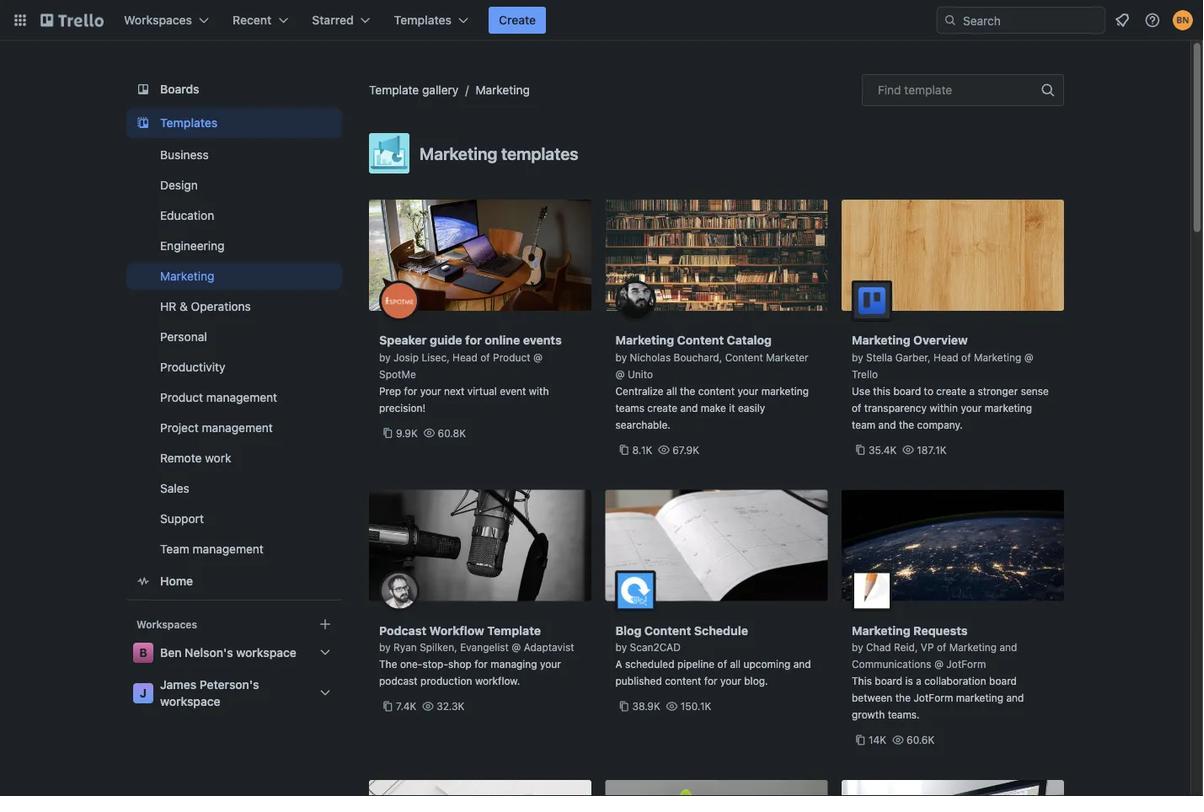 Task type: vqa. For each thing, say whether or not it's contained in the screenshot.


Task type: describe. For each thing, give the bounding box(es) containing it.
engineering
[[160, 239, 225, 253]]

use
[[852, 385, 870, 397]]

create button
[[489, 7, 546, 34]]

template board image
[[133, 113, 153, 133]]

the inside marketing overview by stella garber, head of marketing @ trello use this board to create a stronger sense of transparency within your marketing team and the company.
[[899, 419, 914, 431]]

design
[[160, 178, 198, 192]]

james peterson's workspace
[[160, 678, 259, 709]]

the inside marketing requests by chad reid, vp of marketing and communications @ jotform this board is a collaboration board between the jotform marketing and growth teams.
[[895, 692, 911, 704]]

your for template
[[540, 659, 561, 670]]

starred
[[312, 13, 354, 27]]

ben nelson's workspace
[[160, 646, 297, 660]]

marketing inside marketing requests by chad reid, vp of marketing and communications @ jotform this board is a collaboration board between the jotform marketing and growth teams.
[[956, 692, 1004, 704]]

0 notifications image
[[1112, 10, 1133, 30]]

marketing down requests
[[949, 642, 997, 653]]

content for schedule
[[645, 624, 691, 637]]

@ inside podcast workflow template by ryan spilken, evangelist @ adaptavist the one-stop-shop for managing your podcast production workflow.
[[512, 642, 521, 653]]

templates
[[501, 143, 579, 163]]

to
[[924, 385, 934, 397]]

speaker
[[379, 333, 427, 347]]

by inside podcast workflow template by ryan spilken, evangelist @ adaptavist the one-stop-shop for managing your podcast production workflow.
[[379, 642, 391, 653]]

product inside speaker guide for online events by josip lisec, head of product @ spotme prep for your next virtual event with precision!
[[493, 351, 531, 363]]

ryan spilken, evangelist @ adaptavist image
[[379, 571, 420, 611]]

trello
[[852, 368, 878, 380]]

search image
[[944, 13, 957, 27]]

marketing right gallery
[[476, 83, 530, 97]]

blog content schedule by scan2cad a scheduled pipeline of all upcoming and published content for your blog.
[[616, 624, 811, 687]]

create inside marketing content catalog by nicholas bouchard, content marketer @ unito centralize all the content your marketing teams create and make it easily searchable.
[[647, 402, 678, 414]]

nicholas bouchard, content marketer @ unito image
[[616, 281, 656, 321]]

marketing content catalog by nicholas bouchard, content marketer @ unito centralize all the content your marketing teams create and make it easily searchable.
[[616, 333, 809, 431]]

home image
[[133, 571, 153, 592]]

home
[[160, 574, 193, 588]]

your for for
[[420, 385, 441, 397]]

workspace for nelson's
[[236, 646, 297, 660]]

starred button
[[302, 7, 381, 34]]

67.9k
[[673, 444, 699, 456]]

1 vertical spatial templates
[[160, 116, 218, 130]]

1 vertical spatial jotform
[[914, 692, 953, 704]]

vp
[[921, 642, 934, 653]]

josip
[[394, 351, 419, 363]]

workspaces button
[[114, 7, 219, 34]]

board image
[[133, 79, 153, 99]]

your for schedule
[[720, 675, 741, 687]]

marketing overview by stella garber, head of marketing @ trello use this board to create a stronger sense of transparency within your marketing team and the company.
[[852, 333, 1049, 431]]

upcoming
[[744, 659, 791, 670]]

nicholas
[[630, 351, 671, 363]]

and inside marketing overview by stella garber, head of marketing @ trello use this board to create a stronger sense of transparency within your marketing team and the company.
[[879, 419, 896, 431]]

of down use
[[852, 402, 862, 414]]

@ inside speaker guide for online events by josip lisec, head of product @ spotme prep for your next virtual event with precision!
[[533, 351, 543, 363]]

support
[[160, 512, 204, 526]]

content for catalog
[[677, 333, 724, 347]]

project management
[[160, 421, 273, 435]]

management for project management
[[202, 421, 273, 435]]

productivity link
[[126, 354, 342, 381]]

@ inside marketing overview by stella garber, head of marketing @ trello use this board to create a stronger sense of transparency within your marketing team and the company.
[[1024, 351, 1034, 363]]

a for overview
[[969, 385, 975, 397]]

overview
[[914, 333, 968, 347]]

reid,
[[894, 642, 918, 653]]

prep
[[379, 385, 401, 397]]

Search field
[[957, 8, 1105, 33]]

head inside marketing overview by stella garber, head of marketing @ trello use this board to create a stronger sense of transparency within your marketing team and the company.
[[934, 351, 959, 363]]

guide
[[430, 333, 462, 347]]

virtual
[[467, 385, 497, 397]]

hr & operations
[[160, 300, 251, 313]]

by inside speaker guide for online events by josip lisec, head of product @ spotme prep for your next virtual event with precision!
[[379, 351, 391, 363]]

event
[[500, 385, 526, 397]]

@ inside marketing requests by chad reid, vp of marketing and communications @ jotform this board is a collaboration board between the jotform marketing and growth teams.
[[934, 659, 944, 670]]

blog.
[[744, 675, 768, 687]]

35.4k
[[869, 444, 897, 456]]

product management link
[[126, 384, 342, 411]]

speaker guide for online events by josip lisec, head of product @ spotme prep for your next virtual event with precision!
[[379, 333, 562, 414]]

a
[[616, 659, 622, 670]]

peterson's
[[200, 678, 259, 692]]

evangelist
[[460, 642, 509, 653]]

gallery
[[422, 83, 459, 97]]

0 vertical spatial jotform
[[947, 659, 986, 670]]

chad reid, vp of marketing and communications @ jotform image
[[852, 571, 892, 611]]

support link
[[126, 506, 342, 533]]

scan2cad image
[[616, 571, 656, 611]]

make
[[701, 402, 726, 414]]

team
[[852, 419, 876, 431]]

recent
[[233, 13, 272, 27]]

your inside marketing content catalog by nicholas bouchard, content marketer @ unito centralize all the content your marketing teams create and make it easily searchable.
[[738, 385, 759, 397]]

stronger
[[978, 385, 1018, 397]]

of inside blog content schedule by scan2cad a scheduled pipeline of all upcoming and published content for your blog.
[[718, 659, 727, 670]]

communications
[[852, 659, 932, 670]]

the inside marketing content catalog by nicholas bouchard, content marketer @ unito centralize all the content your marketing teams create and make it easily searchable.
[[680, 385, 695, 397]]

0 vertical spatial template
[[369, 83, 419, 97]]

podcast
[[379, 624, 426, 637]]

workflow
[[429, 624, 484, 637]]

teams
[[616, 402, 645, 414]]

templates button
[[384, 7, 479, 34]]

ben
[[160, 646, 182, 660]]

the
[[379, 659, 397, 670]]

workspaces inside dropdown button
[[124, 13, 192, 27]]

workflow.
[[475, 675, 520, 687]]

collaboration
[[924, 675, 986, 687]]

ben nelson (bennelson96) image
[[1173, 10, 1193, 30]]

38.9k
[[632, 701, 661, 712]]

32.3k
[[437, 701, 465, 712]]

board inside marketing overview by stella garber, head of marketing @ trello use this board to create a stronger sense of transparency within your marketing team and the company.
[[894, 385, 921, 397]]

for up precision! at left
[[404, 385, 417, 397]]

content for schedule
[[665, 675, 701, 687]]

team
[[160, 542, 189, 556]]

home link
[[126, 566, 342, 597]]

events
[[523, 333, 562, 347]]

this
[[852, 675, 872, 687]]

productivity
[[160, 360, 225, 374]]

team management
[[160, 542, 264, 556]]

template gallery link
[[369, 83, 459, 97]]

150.1k
[[681, 701, 712, 712]]

published
[[616, 675, 662, 687]]

content for catalog
[[698, 385, 735, 397]]

&
[[180, 300, 188, 313]]

find
[[878, 83, 901, 97]]

business link
[[126, 142, 342, 169]]

is
[[905, 675, 913, 687]]

shop
[[448, 659, 472, 670]]

engineering link
[[126, 233, 342, 260]]

for inside podcast workflow template by ryan spilken, evangelist @ adaptavist the one-stop-shop for managing your podcast production workflow.
[[475, 659, 488, 670]]

hr & operations link
[[126, 293, 342, 320]]

schedule
[[694, 624, 748, 637]]



Task type: locate. For each thing, give the bounding box(es) containing it.
the
[[680, 385, 695, 397], [899, 419, 914, 431], [895, 692, 911, 704]]

precision!
[[379, 402, 426, 414]]

1 horizontal spatial templates
[[394, 13, 452, 27]]

templates inside dropdown button
[[394, 13, 452, 27]]

workspaces
[[124, 13, 192, 27], [137, 619, 197, 630]]

0 vertical spatial management
[[206, 391, 277, 404]]

1 vertical spatial the
[[899, 419, 914, 431]]

product up project
[[160, 391, 203, 404]]

by inside marketing requests by chad reid, vp of marketing and communications @ jotform this board is a collaboration board between the jotform marketing and growth teams.
[[852, 642, 863, 653]]

content inside marketing content catalog by nicholas bouchard, content marketer @ unito centralize all the content your marketing teams create and make it easily searchable.
[[698, 385, 735, 397]]

j
[[140, 686, 147, 700]]

content
[[698, 385, 735, 397], [665, 675, 701, 687]]

stop-
[[423, 659, 448, 670]]

marketing up chad on the right bottom of page
[[852, 624, 911, 637]]

@ inside marketing content catalog by nicholas bouchard, content marketer @ unito centralize all the content your marketing teams create and make it easily searchable.
[[616, 368, 625, 380]]

management down product management link
[[202, 421, 273, 435]]

the up teams.
[[895, 692, 911, 704]]

content down catalog
[[725, 351, 763, 363]]

marketing templates
[[420, 143, 579, 163]]

stella
[[866, 351, 893, 363]]

marketing up stronger
[[974, 351, 1022, 363]]

head down the guide
[[453, 351, 478, 363]]

content up scan2cad on the right bottom
[[645, 624, 691, 637]]

0 vertical spatial product
[[493, 351, 531, 363]]

1 vertical spatial workspace
[[160, 695, 220, 709]]

0 horizontal spatial all
[[667, 385, 677, 397]]

management for product management
[[206, 391, 277, 404]]

operations
[[191, 300, 251, 313]]

14k
[[869, 734, 887, 746]]

marketing icon image
[[369, 133, 410, 174]]

0 horizontal spatial head
[[453, 351, 478, 363]]

management for team management
[[193, 542, 264, 556]]

growth
[[852, 709, 885, 721]]

create a workspace image
[[315, 614, 335, 635]]

pipeline
[[677, 659, 715, 670]]

1 horizontal spatial a
[[969, 385, 975, 397]]

1 vertical spatial management
[[202, 421, 273, 435]]

chad
[[866, 642, 891, 653]]

create inside marketing overview by stella garber, head of marketing @ trello use this board to create a stronger sense of transparency within your marketing team and the company.
[[936, 385, 967, 397]]

content inside blog content schedule by scan2cad a scheduled pipeline of all upcoming and published content for your blog.
[[645, 624, 691, 637]]

of inside marketing requests by chad reid, vp of marketing and communications @ jotform this board is a collaboration board between the jotform marketing and growth teams.
[[937, 642, 947, 653]]

1 horizontal spatial all
[[730, 659, 741, 670]]

7.4k
[[396, 701, 417, 712]]

open information menu image
[[1144, 12, 1161, 29]]

create up within
[[936, 385, 967, 397]]

0 horizontal spatial create
[[647, 402, 678, 414]]

marketing inside marketing content catalog by nicholas bouchard, content marketer @ unito centralize all the content your marketing teams create and make it easily searchable.
[[616, 333, 674, 347]]

1 head from the left
[[453, 351, 478, 363]]

managing
[[491, 659, 537, 670]]

content
[[677, 333, 724, 347], [725, 351, 763, 363], [645, 624, 691, 637]]

1 vertical spatial content
[[725, 351, 763, 363]]

sales
[[160, 482, 189, 495]]

board up transparency
[[894, 385, 921, 397]]

templates up business
[[160, 116, 218, 130]]

1 vertical spatial workspaces
[[137, 619, 197, 630]]

all inside marketing content catalog by nicholas bouchard, content marketer @ unito centralize all the content your marketing teams create and make it easily searchable.
[[667, 385, 677, 397]]

nelson's
[[185, 646, 233, 660]]

create
[[936, 385, 967, 397], [647, 402, 678, 414]]

project management link
[[126, 415, 342, 442]]

all right centralize
[[667, 385, 677, 397]]

your inside speaker guide for online events by josip lisec, head of product @ spotme prep for your next virtual event with precision!
[[420, 385, 441, 397]]

and inside blog content schedule by scan2cad a scheduled pipeline of all upcoming and published content for your blog.
[[794, 659, 811, 670]]

marketer
[[766, 351, 809, 363]]

marketing link right gallery
[[476, 83, 530, 97]]

create up searchable.
[[647, 402, 678, 414]]

by inside blog content schedule by scan2cad a scheduled pipeline of all upcoming and published content for your blog.
[[616, 642, 627, 653]]

and inside marketing content catalog by nicholas bouchard, content marketer @ unito centralize all the content your marketing teams create and make it easily searchable.
[[680, 402, 698, 414]]

1 vertical spatial all
[[730, 659, 741, 670]]

catalog
[[727, 333, 772, 347]]

education link
[[126, 202, 342, 229]]

8.1k
[[632, 444, 653, 456]]

0 vertical spatial workspace
[[236, 646, 297, 660]]

0 horizontal spatial product
[[160, 391, 203, 404]]

workspace down the james
[[160, 695, 220, 709]]

jotform up collaboration
[[947, 659, 986, 670]]

your right within
[[961, 402, 982, 414]]

for down pipeline
[[704, 675, 718, 687]]

the down "bouchard,"
[[680, 385, 695, 397]]

by up the trello
[[852, 351, 863, 363]]

find template
[[878, 83, 952, 97]]

0 vertical spatial all
[[667, 385, 677, 397]]

your down the adaptavist
[[540, 659, 561, 670]]

0 vertical spatial content
[[698, 385, 735, 397]]

transparency
[[864, 402, 927, 414]]

1 horizontal spatial head
[[934, 351, 959, 363]]

marketing down marketer
[[762, 385, 809, 397]]

of
[[480, 351, 490, 363], [962, 351, 971, 363], [852, 402, 862, 414], [937, 642, 947, 653], [718, 659, 727, 670]]

marketing inside marketing content catalog by nicholas bouchard, content marketer @ unito centralize all the content your marketing teams create and make it easily searchable.
[[762, 385, 809, 397]]

1 vertical spatial product
[[160, 391, 203, 404]]

@ up managing
[[512, 642, 521, 653]]

adaptavist
[[524, 642, 574, 653]]

of inside speaker guide for online events by josip lisec, head of product @ spotme prep for your next virtual event with precision!
[[480, 351, 490, 363]]

marketing up nicholas
[[616, 333, 674, 347]]

easily
[[738, 402, 765, 414]]

back to home image
[[40, 7, 104, 34]]

management down productivity link
[[206, 391, 277, 404]]

recent button
[[222, 7, 299, 34]]

0 vertical spatial templates
[[394, 13, 452, 27]]

0 vertical spatial content
[[677, 333, 724, 347]]

content up make at the right bottom
[[698, 385, 735, 397]]

template up managing
[[487, 624, 541, 637]]

primary element
[[0, 0, 1203, 40]]

by
[[379, 351, 391, 363], [616, 351, 627, 363], [852, 351, 863, 363], [379, 642, 391, 653], [616, 642, 627, 653], [852, 642, 863, 653]]

company.
[[917, 419, 963, 431]]

marketing up &
[[160, 269, 214, 283]]

for right the guide
[[465, 333, 482, 347]]

60.6k
[[907, 734, 935, 746]]

blog
[[616, 624, 642, 637]]

0 horizontal spatial a
[[916, 675, 922, 687]]

your inside blog content schedule by scan2cad a scheduled pipeline of all upcoming and published content for your blog.
[[720, 675, 741, 687]]

content inside blog content schedule by scan2cad a scheduled pipeline of all upcoming and published content for your blog.
[[665, 675, 701, 687]]

a
[[969, 385, 975, 397], [916, 675, 922, 687]]

content down pipeline
[[665, 675, 701, 687]]

content up "bouchard,"
[[677, 333, 724, 347]]

garber,
[[896, 351, 931, 363]]

education
[[160, 209, 214, 222]]

2 head from the left
[[934, 351, 959, 363]]

marketing link
[[476, 83, 530, 97], [126, 263, 342, 290]]

marketing link up hr & operations link
[[126, 263, 342, 290]]

marketing down gallery
[[420, 143, 497, 163]]

boards link
[[126, 74, 342, 104]]

all left upcoming
[[730, 659, 741, 670]]

sense
[[1021, 385, 1049, 397]]

the down transparency
[[899, 419, 914, 431]]

scan2cad
[[630, 642, 681, 653]]

bouchard,
[[674, 351, 722, 363]]

product down online
[[493, 351, 531, 363]]

@ up sense
[[1024, 351, 1034, 363]]

management inside "link"
[[193, 542, 264, 556]]

head down overview
[[934, 351, 959, 363]]

2 vertical spatial management
[[193, 542, 264, 556]]

for inside blog content schedule by scan2cad a scheduled pipeline of all upcoming and published content for your blog.
[[704, 675, 718, 687]]

0 horizontal spatial workspace
[[160, 695, 220, 709]]

board down the communications
[[875, 675, 903, 687]]

a left stronger
[[969, 385, 975, 397]]

by left nicholas
[[616, 351, 627, 363]]

next
[[444, 385, 465, 397]]

marketing down collaboration
[[956, 692, 1004, 704]]

marketing inside marketing overview by stella garber, head of marketing @ trello use this board to create a stronger sense of transparency within your marketing team and the company.
[[985, 402, 1032, 414]]

0 vertical spatial the
[[680, 385, 695, 397]]

all
[[667, 385, 677, 397], [730, 659, 741, 670]]

@ left unito
[[616, 368, 625, 380]]

0 vertical spatial create
[[936, 385, 967, 397]]

b
[[139, 646, 147, 660]]

1 vertical spatial a
[[916, 675, 922, 687]]

board right collaboration
[[989, 675, 1017, 687]]

1 vertical spatial content
[[665, 675, 701, 687]]

spilken,
[[420, 642, 457, 653]]

business
[[160, 148, 209, 162]]

1 vertical spatial marketing link
[[126, 263, 342, 290]]

1 horizontal spatial marketing link
[[476, 83, 530, 97]]

0 horizontal spatial templates
[[160, 116, 218, 130]]

your inside marketing overview by stella garber, head of marketing @ trello use this board to create a stronger sense of transparency within your marketing team and the company.
[[961, 402, 982, 414]]

your left the blog. at the bottom right of the page
[[720, 675, 741, 687]]

marketing up 'stella'
[[852, 333, 911, 347]]

0 vertical spatial workspaces
[[124, 13, 192, 27]]

marketing down stronger
[[985, 402, 1032, 414]]

your inside podcast workflow template by ryan spilken, evangelist @ adaptavist the one-stop-shop for managing your podcast production workflow.
[[540, 659, 561, 670]]

by left chad on the right bottom of page
[[852, 642, 863, 653]]

1 horizontal spatial create
[[936, 385, 967, 397]]

with
[[529, 385, 549, 397]]

0 vertical spatial marketing
[[762, 385, 809, 397]]

marketing requests by chad reid, vp of marketing and communications @ jotform this board is a collaboration board between the jotform marketing and growth teams.
[[852, 624, 1024, 721]]

josip lisec, head of product @ spotme image
[[379, 281, 420, 321]]

by up a
[[616, 642, 627, 653]]

head inside speaker guide for online events by josip lisec, head of product @ spotme prep for your next virtual event with precision!
[[453, 351, 478, 363]]

0 vertical spatial a
[[969, 385, 975, 397]]

personal link
[[126, 324, 342, 351]]

template left gallery
[[369, 83, 419, 97]]

templates link
[[126, 108, 342, 138]]

by up spotme
[[379, 351, 391, 363]]

1 vertical spatial create
[[647, 402, 678, 414]]

jotform down collaboration
[[914, 692, 953, 704]]

remote work link
[[126, 445, 342, 472]]

workspace for peterson's
[[160, 695, 220, 709]]

by up the
[[379, 642, 391, 653]]

1 horizontal spatial product
[[493, 351, 531, 363]]

podcast workflow template by ryan spilken, evangelist @ adaptavist the one-stop-shop for managing your podcast production workflow.
[[379, 624, 574, 687]]

2 vertical spatial content
[[645, 624, 691, 637]]

0 vertical spatial marketing link
[[476, 83, 530, 97]]

a inside marketing requests by chad reid, vp of marketing and communications @ jotform this board is a collaboration board between the jotform marketing and growth teams.
[[916, 675, 922, 687]]

remote work
[[160, 451, 231, 465]]

one-
[[400, 659, 423, 670]]

it
[[729, 402, 735, 414]]

sales link
[[126, 475, 342, 502]]

workspaces up ben
[[137, 619, 197, 630]]

of right pipeline
[[718, 659, 727, 670]]

by inside marketing overview by stella garber, head of marketing @ trello use this board to create a stronger sense of transparency within your marketing team and the company.
[[852, 351, 863, 363]]

of down overview
[[962, 351, 971, 363]]

workspace up peterson's on the bottom of the page
[[236, 646, 297, 660]]

stella garber, head of marketing @ trello image
[[852, 281, 892, 321]]

a inside marketing overview by stella garber, head of marketing @ trello use this board to create a stronger sense of transparency within your marketing team and the company.
[[969, 385, 975, 397]]

workspace inside james peterson's workspace
[[160, 695, 220, 709]]

all inside blog content schedule by scan2cad a scheduled pipeline of all upcoming and published content for your blog.
[[730, 659, 741, 670]]

of right vp on the bottom right of the page
[[937, 642, 947, 653]]

within
[[930, 402, 958, 414]]

a right is
[[916, 675, 922, 687]]

templates up template gallery
[[394, 13, 452, 27]]

2 vertical spatial marketing
[[956, 692, 1004, 704]]

1 horizontal spatial workspace
[[236, 646, 297, 660]]

of down online
[[480, 351, 490, 363]]

by inside marketing content catalog by nicholas bouchard, content marketer @ unito centralize all the content your marketing teams create and make it easily searchable.
[[616, 351, 627, 363]]

1 vertical spatial template
[[487, 624, 541, 637]]

Find template field
[[862, 74, 1064, 106]]

product management
[[160, 391, 277, 404]]

boards
[[160, 82, 199, 96]]

for down evangelist
[[475, 659, 488, 670]]

personal
[[160, 330, 207, 344]]

spotme
[[379, 368, 416, 380]]

template inside podcast workflow template by ryan spilken, evangelist @ adaptavist the one-stop-shop for managing your podcast production workflow.
[[487, 624, 541, 637]]

0 horizontal spatial template
[[369, 83, 419, 97]]

this
[[873, 385, 891, 397]]

your up easily
[[738, 385, 759, 397]]

0 horizontal spatial marketing link
[[126, 263, 342, 290]]

jotform
[[947, 659, 986, 670], [914, 692, 953, 704]]

@ up collaboration
[[934, 659, 944, 670]]

workspaces up board icon
[[124, 13, 192, 27]]

a for requests
[[916, 675, 922, 687]]

hr
[[160, 300, 176, 313]]

create
[[499, 13, 536, 27]]

2 vertical spatial the
[[895, 692, 911, 704]]

lisec,
[[422, 351, 450, 363]]

template gallery
[[369, 83, 459, 97]]

@ down events on the top left of the page
[[533, 351, 543, 363]]

management down support link
[[193, 542, 264, 556]]

1 vertical spatial marketing
[[985, 402, 1032, 414]]

1 horizontal spatial template
[[487, 624, 541, 637]]

your left next
[[420, 385, 441, 397]]



